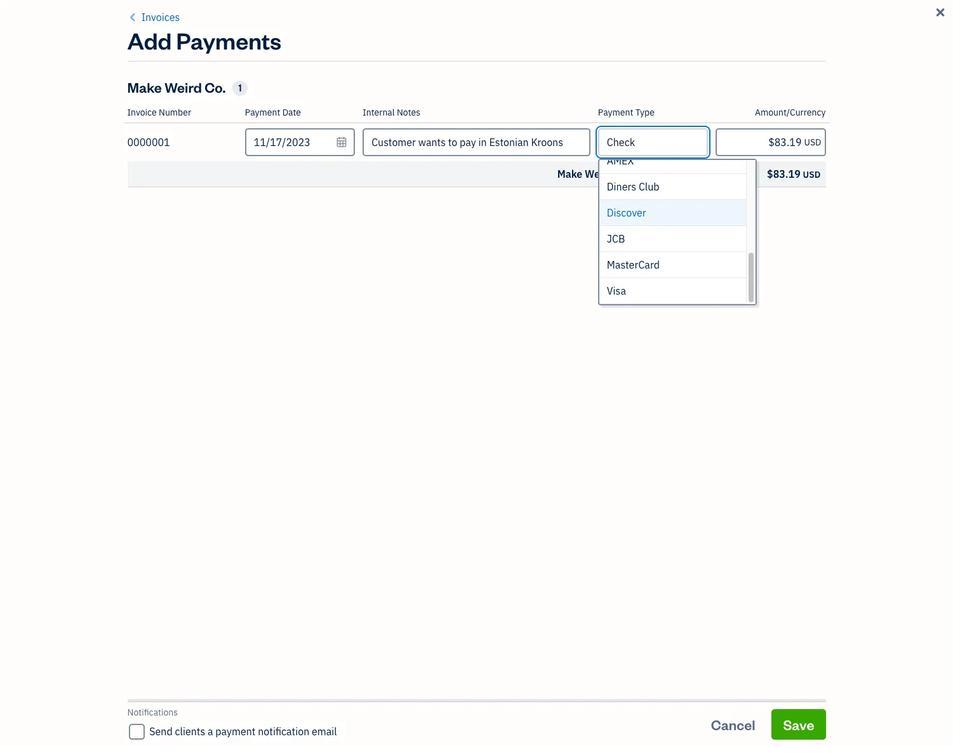 Task type: locate. For each thing, give the bounding box(es) containing it.
total:
[[677, 168, 704, 180]]

main element
[[0, 0, 172, 747]]

1 right the 1–1
[[244, 717, 251, 729]]

make weird co.
[[127, 78, 226, 96]]

Payment Type text field
[[600, 130, 707, 155]]

page:
[[808, 717, 833, 729]]

co. for make weird co. payment total:
[[616, 168, 631, 180]]

get paid twice as fast with online payments.
[[459, 231, 634, 243]]

notifications
[[127, 707, 178, 719]]

1 horizontal spatial co.
[[616, 168, 631, 180]]

Type your notes here text field
[[363, 128, 591, 156]]

0 vertical spatial invoice
[[829, 54, 875, 72]]

1 horizontal spatial the
[[746, 231, 759, 243]]

make up invoice number
[[127, 78, 162, 96]]

1 vertical spatial weird
[[585, 168, 613, 180]]

0 horizontal spatial invoice
[[127, 107, 157, 118]]

$83
[[755, 286, 797, 316]]

0 horizontal spatial invoices
[[141, 11, 180, 24]]

Amount (USD) text field
[[716, 128, 826, 156]]

clients image
[[29, 79, 136, 90]]

do
[[733, 231, 743, 243]]

co.
[[205, 78, 226, 96], [616, 168, 631, 180]]

1 down payments at the top of the page
[[239, 82, 242, 94]]

list box
[[600, 148, 756, 304]]

items per page:
[[761, 717, 833, 729]]

new invoice link
[[787, 48, 886, 78]]

0 vertical spatial 1
[[239, 82, 242, 94]]

1 vertical spatial the
[[746, 231, 759, 243]]

number
[[159, 107, 191, 118]]

invoices up add at the top left
[[141, 11, 180, 24]]

1 horizontal spatial make
[[397, 131, 443, 155]]

1 vertical spatial usd
[[803, 169, 821, 180]]

invoice right new
[[829, 54, 875, 72]]

payments image
[[119, 189, 130, 199]]

of left late-
[[833, 231, 841, 243]]

payable
[[524, 131, 591, 155]]

type
[[636, 107, 655, 118]]

late-
[[843, 231, 862, 243]]

co. down add payments
[[205, 78, 226, 96]]

2 vertical spatial make
[[558, 168, 583, 180]]

1 vertical spatial of
[[231, 717, 240, 729]]

add payments
[[127, 25, 281, 55]]

0 horizontal spatial 1
[[239, 82, 242, 94]]

1–1
[[207, 717, 226, 729]]

0 horizontal spatial make
[[127, 78, 162, 96]]

1 horizontal spatial 1
[[244, 717, 251, 729]]

payments.
[[593, 231, 634, 243]]

usd inside $83.19 usd
[[803, 169, 821, 180]]

usd up $83.19 usd at the right of the page
[[805, 137, 822, 148]]

payment down payment type text box
[[633, 168, 675, 180]]

invoices image
[[119, 128, 130, 139]]

save button
[[772, 709, 826, 740]]

invoices button
[[127, 10, 180, 25]]

club
[[639, 180, 660, 193]]

clients.
[[742, 241, 771, 253]]

send for payment
[[705, 215, 729, 228]]

clients
[[175, 726, 205, 738]]

usd
[[805, 137, 822, 148], [803, 169, 821, 180]]

make the most payable invoice ever
[[397, 131, 696, 155]]

2 vertical spatial invoice
[[594, 131, 655, 155]]

send for clients
[[149, 726, 173, 738]]

make weird co. payment total:
[[558, 168, 704, 180]]

2 horizontal spatial invoice
[[829, 54, 875, 72]]

save
[[784, 716, 815, 734]]

1 horizontal spatial send
[[705, 215, 729, 228]]

chevronleft image
[[127, 10, 139, 25]]

usd right $83.19
[[803, 169, 821, 180]]

make down payable
[[558, 168, 583, 180]]

invoice number
[[127, 107, 191, 118]]

Date in MM/DD/YYYY format text field
[[245, 128, 355, 156]]

send up 'freshbooks'
[[705, 215, 729, 228]]

2 horizontal spatial make
[[558, 168, 583, 180]]

0 horizontal spatial the
[[447, 131, 474, 155]]

the left most at the top of page
[[447, 131, 474, 155]]

1 horizontal spatial of
[[833, 231, 841, 243]]

invoices up payment date
[[207, 48, 294, 78]]

of right the 1–1
[[231, 717, 240, 729]]

invoice up invoices image
[[127, 107, 157, 118]]

make
[[127, 78, 162, 96], [397, 131, 443, 155], [558, 168, 583, 180]]

add
[[127, 25, 172, 55]]

1 vertical spatial send
[[149, 726, 173, 738]]

1 vertical spatial make
[[397, 131, 443, 155]]

send
[[705, 215, 729, 228], [149, 726, 173, 738]]

the right do
[[746, 231, 759, 243]]

0 vertical spatial usd
[[805, 137, 822, 148]]

invoice down payment type
[[594, 131, 655, 155]]

mastercard
[[607, 259, 660, 271]]

weird for make weird co.
[[165, 78, 202, 96]]

0 vertical spatial co.
[[205, 78, 226, 96]]

0 horizontal spatial send
[[149, 726, 173, 738]]

0 horizontal spatial of
[[231, 717, 240, 729]]

1 vertical spatial invoices
[[207, 48, 294, 78]]

twice
[[495, 231, 516, 243]]

weird up number
[[165, 78, 202, 96]]

payment
[[245, 107, 280, 118], [598, 107, 634, 118], [633, 168, 675, 180], [731, 215, 773, 228]]

make for make weird co.
[[127, 78, 162, 96]]

1 horizontal spatial weird
[[585, 168, 613, 180]]

weird for make weird co. payment total:
[[585, 168, 613, 180]]

diners
[[607, 180, 637, 193]]

1
[[239, 82, 242, 94], [244, 717, 251, 729]]

payment up do
[[731, 215, 773, 228]]

0 vertical spatial weird
[[165, 78, 202, 96]]

0 horizontal spatial co.
[[205, 78, 226, 96]]

1 vertical spatial 1
[[244, 717, 251, 729]]

0 vertical spatial of
[[833, 231, 841, 243]]

paid
[[475, 231, 493, 243]]

send inside send payment reminders let freshbooks do the awkward nudging of late- paying clients.
[[705, 215, 729, 228]]

of
[[833, 231, 841, 243], [231, 717, 240, 729]]

make for make the most payable invoice ever
[[397, 131, 443, 155]]

ever
[[658, 131, 696, 155]]

1 vertical spatial co.
[[616, 168, 631, 180]]

send down notifications
[[149, 726, 173, 738]]

make down notes
[[397, 131, 443, 155]]

payment date
[[245, 107, 301, 118]]

weird
[[165, 78, 202, 96], [585, 168, 613, 180]]

invoice
[[829, 54, 875, 72], [127, 107, 157, 118], [594, 131, 655, 155]]

the inside send payment reminders let freshbooks do the awkward nudging of late- paying clients.
[[746, 231, 759, 243]]

weird down amex
[[585, 168, 613, 180]]

per
[[790, 717, 805, 729]]

the
[[447, 131, 474, 155], [746, 231, 759, 243]]

1–1 of 1
[[207, 717, 251, 729]]

0 horizontal spatial weird
[[165, 78, 202, 96]]

0 vertical spatial make
[[127, 78, 162, 96]]

co. down amex
[[616, 168, 631, 180]]

date
[[283, 107, 301, 118]]

email
[[312, 726, 337, 738]]

0 vertical spatial send
[[705, 215, 729, 228]]

send payment reminders image
[[743, 166, 788, 210]]

0 vertical spatial invoices
[[141, 11, 180, 24]]

invoices
[[141, 11, 180, 24], [207, 48, 294, 78]]



Task type: describe. For each thing, give the bounding box(es) containing it.
jcb
[[607, 233, 625, 245]]

discover
[[607, 206, 647, 219]]

$83.19
[[768, 168, 801, 180]]

co. for make weird co.
[[205, 78, 226, 96]]

paying
[[713, 241, 740, 253]]

let
[[670, 231, 682, 243]]

invoice like a pro image
[[306, 166, 350, 210]]

0000001
[[127, 136, 170, 149]]

notes
[[397, 107, 421, 118]]

awkward
[[761, 231, 797, 243]]

accept credit cards image
[[524, 166, 569, 210]]

get
[[459, 231, 473, 243]]

amount/currency
[[755, 107, 826, 118]]

make for make weird co. payment total:
[[558, 168, 583, 180]]

payment left type on the top
[[598, 107, 634, 118]]

internal notes
[[363, 107, 421, 118]]

as
[[518, 231, 527, 243]]

new
[[799, 54, 827, 72]]

cancel
[[711, 716, 756, 734]]

a
[[208, 726, 213, 738]]

notification
[[258, 726, 310, 738]]

0 vertical spatial the
[[447, 131, 474, 155]]

visa
[[607, 285, 626, 297]]

nudging
[[799, 231, 831, 243]]

with
[[547, 231, 564, 243]]

close image
[[934, 5, 948, 20]]

new invoice
[[799, 54, 875, 72]]

dashboard image
[[29, 55, 136, 65]]

of inside send payment reminders let freshbooks do the awkward nudging of late- paying clients.
[[833, 231, 841, 243]]

estimates image
[[29, 104, 136, 114]]

send clients a payment notification email
[[149, 726, 337, 738]]

send payment reminders let freshbooks do the awkward nudging of late- paying clients.
[[670, 215, 862, 253]]

internal
[[363, 107, 395, 118]]

payment type
[[598, 107, 655, 118]]

get paid twice as fast with online payments. button
[[442, 166, 651, 252]]

1 vertical spatial invoice
[[127, 107, 157, 118]]

most
[[478, 131, 520, 155]]

invoices inside button
[[141, 11, 180, 24]]

payment inside send payment reminders let freshbooks do the awkward nudging of late- paying clients.
[[731, 215, 773, 228]]

amex
[[607, 154, 634, 167]]

online
[[566, 231, 591, 243]]

payment left date
[[245, 107, 280, 118]]

1 horizontal spatial invoice
[[594, 131, 655, 155]]

fast
[[529, 231, 544, 243]]

freshbooks
[[684, 231, 731, 243]]

list box containing amex
[[600, 148, 756, 304]]

payments
[[176, 25, 281, 55]]

$83 link
[[667, 278, 886, 334]]

items
[[761, 717, 788, 729]]

diners club
[[607, 180, 660, 193]]

$83.19 usd
[[768, 168, 821, 180]]

1 horizontal spatial invoices
[[207, 48, 294, 78]]

cancel button
[[700, 709, 767, 740]]

reminders
[[776, 215, 826, 228]]

payment
[[216, 726, 256, 738]]



Task type: vqa. For each thing, say whether or not it's contained in the screenshot.
The Make The Most Payable Invoice Ever at the top
yes



